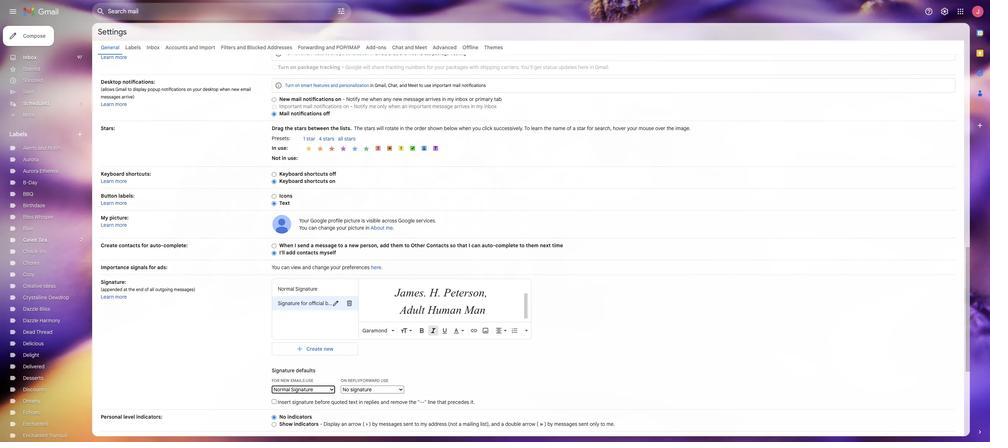 Task type: vqa. For each thing, say whether or not it's contained in the screenshot.
Strikethrough ‪(⌘⇧X)‬ "Image"
no



Task type: locate. For each thing, give the bounding box(es) containing it.
keyboard for keyboard shortcuts: learn more
[[101, 171, 124, 177]]

mail for important mail notifications on - notify me only when an important message arrives in my inbox
[[303, 103, 312, 110]]

chat, up new mail notifications on - notify me when any new message arrives in my inbox or primary tab
[[388, 83, 398, 88]]

person,
[[360, 243, 379, 249]]

1 horizontal spatial an
[[402, 103, 407, 110]]

picture
[[344, 218, 360, 224], [348, 225, 364, 231]]

2 smart from the top
[[301, 83, 312, 88]]

settings image
[[941, 7, 949, 16]]

( left ›
[[363, 422, 365, 428]]

2 horizontal spatial mail
[[453, 83, 461, 88]]

inbox down primary
[[484, 103, 497, 110]]

star left search, at the top of page
[[577, 125, 586, 132]]

dazzle for dazzle harmony
[[23, 318, 38, 324]]

2 horizontal spatial my
[[476, 103, 483, 110]]

my
[[447, 96, 454, 103], [476, 103, 483, 110], [420, 422, 427, 428]]

use for package
[[424, 51, 431, 56]]

1 shortcuts from the top
[[304, 171, 328, 177]]

more inside signature: (appended at the end of all outgoing messages) learn more
[[115, 294, 127, 301]]

0 vertical spatial chat,
[[388, 51, 398, 56]]

by right ›
[[372, 422, 378, 428]]

0 horizontal spatial arrives
[[425, 96, 441, 103]]

learn
[[531, 125, 543, 132]]

aurora for aurora ethereal
[[23, 168, 38, 175]]

2 ( from the left
[[537, 422, 539, 428]]

my picture: learn more
[[101, 215, 129, 229]]

labels
[[125, 44, 141, 51], [9, 131, 27, 138]]

0 horizontal spatial sent
[[403, 422, 413, 428]]

turn for turn on package tracking - google will share tracking numbers for your packages with shipping carriers. you'll get status updates here in gmail.
[[278, 64, 289, 71]]

your
[[435, 64, 445, 71], [193, 87, 202, 92], [627, 125, 637, 132], [337, 225, 347, 231], [331, 265, 341, 271]]

all inside signature: (appended at the end of all outgoing messages) learn more
[[150, 287, 154, 293]]

2 aurora from the top
[[23, 168, 38, 175]]

1 ( from the left
[[363, 422, 365, 428]]

enchanted link
[[23, 422, 48, 428]]

1 aurora from the top
[[23, 157, 38, 163]]

personalization
[[339, 51, 369, 56], [339, 83, 369, 88]]

package
[[432, 51, 449, 56], [298, 64, 319, 71]]

and inside labels navigation
[[38, 145, 47, 152]]

1 horizontal spatial here
[[578, 64, 589, 71]]

personalization for in gmail, chat, and meet to use package tracking
[[339, 51, 369, 56]]

labels inside navigation
[[9, 131, 27, 138]]

mail down packages
[[453, 83, 461, 88]]

1 sent from the left
[[403, 422, 413, 428]]

my down primary
[[476, 103, 483, 110]]

shortcuts:
[[126, 171, 151, 177]]

turn left forwarding
[[285, 51, 294, 56]]

chores
[[23, 260, 39, 267]]

here
[[578, 64, 589, 71], [371, 265, 381, 271]]

messages down "remove"
[[379, 422, 402, 428]]

1 features from the top
[[313, 51, 330, 56]]

4 more from the top
[[115, 200, 127, 207]]

check-ins
[[23, 249, 46, 255]]

features for turn on smart features and personalization in gmail, chat, and meet to use important mail notifications
[[313, 83, 330, 88]]

click
[[482, 125, 492, 132]]

your left desktop
[[193, 87, 202, 92]]

New mail notifications on radio
[[272, 97, 276, 103]]

0 vertical spatial off
[[323, 111, 330, 117]]

package down forwarding
[[298, 64, 319, 71]]

new inside desktop notifications: (allows gmail to display popup notifications on your desktop when new email messages arrive) learn more
[[231, 87, 239, 92]]

0 horizontal spatial package
[[298, 64, 319, 71]]

in left ons
[[370, 51, 374, 56]]

Important mail notifications on radio
[[272, 104, 276, 110]]

shown
[[428, 125, 443, 132]]

in down visible
[[365, 225, 369, 231]]

0 vertical spatial that
[[457, 243, 467, 249]]

signature for defaults
[[272, 368, 295, 374]]

0 vertical spatial personalization
[[339, 51, 369, 56]]

across
[[382, 218, 397, 224]]

0 vertical spatial signature
[[295, 286, 317, 293]]

1 personalization from the top
[[339, 51, 369, 56]]

status
[[543, 64, 557, 71]]

0 horizontal spatial my
[[420, 422, 427, 428]]

1 vertical spatial dazzle
[[23, 318, 38, 324]]

to up arrive) on the top left
[[128, 87, 132, 92]]

the right over
[[667, 125, 674, 132]]

numbered list ‪(⌘⇧7)‬ image
[[511, 328, 518, 335]]

use left advanced link
[[424, 51, 431, 56]]

0 horizontal spatial add
[[286, 250, 295, 256]]

0 horizontal spatial messages
[[101, 94, 121, 100]]

1 vertical spatial enchanted
[[23, 433, 48, 440]]

drag
[[272, 125, 283, 132]]

notifs
[[48, 145, 61, 152]]

) right »
[[544, 422, 546, 428]]

of right end
[[145, 287, 149, 293]]

signature for for
[[278, 301, 300, 307]]

1 vertical spatial indicators
[[294, 422, 319, 428]]

1 vertical spatial shortcuts
[[304, 178, 328, 185]]

1 vertical spatial mail
[[291, 96, 302, 103]]

package up turn on package tracking - google will share tracking numbers for your packages with shipping carriers. you'll get status updates here in gmail.
[[432, 51, 449, 56]]

0 vertical spatial contacts
[[119, 243, 140, 249]]

can left view
[[281, 265, 290, 271]]

delight
[[23, 352, 39, 359]]

1 horizontal spatial inbox link
[[147, 44, 160, 51]]

use for important
[[424, 83, 431, 88]]

Search mail text field
[[108, 8, 317, 15]]

1 vertical spatial me
[[369, 103, 376, 110]]

i right the so
[[469, 243, 470, 249]]

tab list
[[970, 23, 990, 417]]

meet for package
[[408, 51, 418, 56]]

2 ) from the left
[[544, 422, 546, 428]]

Text radio
[[272, 201, 276, 207]]

1 smart from the top
[[301, 51, 312, 56]]

to up numbers
[[419, 51, 423, 56]]

create for create contacts for auto-complete:
[[101, 243, 117, 249]]

more
[[23, 112, 35, 118]]

off up keyboard shortcuts on
[[329, 171, 336, 177]]

1 gmail, from the top
[[375, 51, 387, 56]]

signature:
[[101, 279, 126, 286]]

keyboard
[[101, 171, 124, 177], [279, 171, 303, 177], [279, 178, 303, 185]]

1 use from the top
[[424, 51, 431, 56]]

1 dazzle from the top
[[23, 306, 38, 313]]

learn more link up button
[[101, 178, 127, 185]]

ideas
[[43, 283, 56, 290]]

create inside button
[[306, 346, 322, 353]]

0 vertical spatial indicators
[[287, 414, 312, 421]]

creative
[[23, 283, 42, 290]]

shortcuts down keyboard shortcuts off
[[304, 178, 328, 185]]

1 enchanted from the top
[[23, 422, 48, 428]]

1 horizontal spatial of
[[567, 125, 572, 132]]

them
[[391, 243, 403, 249], [526, 243, 539, 249]]

tracking up packages
[[450, 51, 466, 56]]

1 horizontal spatial that
[[457, 243, 467, 249]]

1 vertical spatial you
[[272, 265, 280, 271]]

create
[[101, 243, 117, 249], [306, 346, 322, 353]]

mail
[[453, 83, 461, 88], [291, 96, 302, 103], [303, 103, 312, 110]]

0 vertical spatial smart
[[301, 51, 312, 56]]

me down across
[[386, 225, 393, 231]]

Show indicators radio
[[272, 423, 276, 428]]

0 vertical spatial dazzle
[[23, 306, 38, 313]]

signature up the new
[[272, 368, 295, 374]]

all left outgoing
[[150, 287, 154, 293]]

to left address
[[415, 422, 419, 428]]

2 vertical spatial my
[[420, 422, 427, 428]]

indicators:
[[136, 414, 162, 421]]

1 vertical spatial turn
[[278, 64, 289, 71]]

keyboard inside keyboard shortcuts: learn more
[[101, 171, 124, 177]]

enchanted for enchanted tranquil
[[23, 433, 48, 440]]

presets:
[[272, 135, 290, 142]]

can down your on the left of the page
[[309, 225, 317, 231]]

1 vertical spatial create
[[306, 346, 322, 353]]

filters
[[221, 44, 236, 51]]

desktop
[[101, 79, 121, 85]]

0 vertical spatial inbox
[[147, 44, 160, 51]]

of right name on the right top of the page
[[567, 125, 572, 132]]

Icons radio
[[272, 194, 276, 199]]

garamond option
[[361, 328, 390, 335]]

show indicators - display an arrow ( › ) by messages sent to my address (not a mailing list), and a double arrow ( » ) by messages sent only to me.
[[279, 422, 615, 428]]

learn more link down arrive) on the top left
[[101, 101, 127, 108]]

learn more link down general link
[[101, 54, 127, 60]]

1 vertical spatial message
[[432, 103, 453, 110]]

) right ›
[[369, 422, 371, 428]]

the left order
[[405, 125, 413, 132]]

turn on smart features and personalization button for in gmail, chat, and meet to use important mail notifications
[[285, 83, 369, 88]]

when right desktop
[[220, 87, 230, 92]]

2 use from the top
[[424, 83, 431, 88]]

1 more from the top
[[115, 54, 127, 60]]

star
[[577, 125, 586, 132], [306, 136, 315, 142]]

1 horizontal spatial mail
[[303, 103, 312, 110]]

1 horizontal spatial tracking
[[386, 64, 404, 71]]

important
[[432, 83, 452, 88], [409, 103, 431, 110]]

2 turn on smart features and personalization button from the top
[[285, 83, 369, 88]]

5 learn from the top
[[101, 222, 114, 229]]

aurora down alerts
[[23, 157, 38, 163]]

dead thread
[[23, 329, 52, 336]]

2 sent from the left
[[579, 422, 589, 428]]

bbq
[[23, 191, 33, 198]]

2 gmail, from the top
[[375, 83, 387, 88]]

man
[[464, 304, 486, 317]]

0 vertical spatial all
[[338, 136, 343, 142]]

labels:
[[118, 193, 135, 199]]

add
[[380, 243, 389, 249], [286, 250, 295, 256]]

inbox for the rightmost inbox link
[[147, 44, 160, 51]]

1 horizontal spatial inbox
[[484, 103, 497, 110]]

1 horizontal spatial them
[[526, 243, 539, 249]]

an down new mail notifications on - notify me when any new message arrives in my inbox or primary tab
[[402, 103, 407, 110]]

picture:
[[110, 215, 129, 221]]

my left address
[[420, 422, 427, 428]]

new
[[281, 379, 290, 384]]

creative ideas
[[23, 283, 56, 290]]

0 horizontal spatial contacts
[[119, 243, 140, 249]]

use: down in use:
[[288, 155, 298, 161]]

gmail, for in gmail, chat, and meet to use package tracking
[[375, 51, 387, 56]]

1 vertical spatial that
[[437, 400, 446, 406]]

create contacts for auto-complete:
[[101, 243, 188, 249]]

0 vertical spatial aurora
[[23, 157, 38, 163]]

official
[[309, 301, 324, 307]]

2 vertical spatial signature
[[272, 368, 295, 374]]

0 vertical spatial picture
[[344, 218, 360, 224]]

chat
[[392, 44, 404, 51]]

1 inside labels navigation
[[80, 101, 82, 106]]

picture left is
[[344, 218, 360, 224]]

aurora
[[23, 157, 38, 163], [23, 168, 38, 175]]

ons
[[378, 44, 386, 51]]

add down when on the left bottom of page
[[286, 250, 295, 256]]

1 horizontal spatial )
[[544, 422, 546, 428]]

gmail image
[[23, 4, 62, 19]]

indicators for no
[[287, 414, 312, 421]]

important down turn on package tracking - google will share tracking numbers for your packages with shipping carriers. you'll get status updates here in gmail.
[[432, 83, 452, 88]]

learn more link down button
[[101, 200, 127, 207]]

1 for 1 star 4 stars all stars
[[303, 136, 305, 142]]

your inside desktop notifications: (allows gmail to display popup notifications on your desktop when new email messages arrive) learn more
[[193, 87, 202, 92]]

2 use from the left
[[381, 379, 388, 384]]

1 horizontal spatial important
[[432, 83, 452, 88]]

1 for 1
[[80, 101, 82, 106]]

6 learn from the top
[[101, 294, 114, 301]]

messages down '(allows'
[[101, 94, 121, 100]]

2 learn more link from the top
[[101, 101, 127, 108]]

order
[[414, 125, 427, 132]]

smart right addresses
[[301, 51, 312, 56]]

0 vertical spatial 1
[[80, 101, 82, 106]]

arrow left »
[[522, 422, 535, 428]]

0 vertical spatial me
[[361, 96, 368, 103]]

dazzle for dazzle bliss
[[23, 306, 38, 313]]

crystalline dewdrop
[[23, 295, 69, 301]]

0 horizontal spatial inbox
[[23, 54, 37, 61]]

2 them from the left
[[526, 243, 539, 249]]

shipping
[[480, 64, 500, 71]]

No indicators radio
[[272, 415, 276, 421]]

star left the 4
[[306, 136, 315, 142]]

auto-
[[150, 243, 163, 249], [482, 243, 495, 249]]

0 vertical spatial only
[[377, 103, 387, 110]]

dazzle down crystalline
[[23, 306, 38, 313]]

create for create new
[[306, 346, 322, 353]]

None checkbox
[[272, 64, 276, 69], [272, 400, 276, 405], [272, 64, 276, 69], [272, 400, 276, 405]]

learn inside desktop notifications: (allows gmail to display popup notifications on your desktop when new email messages arrive) learn more
[[101, 101, 114, 108]]

1 vertical spatial off
[[329, 171, 336, 177]]

turn up new
[[285, 83, 294, 88]]

1 vertical spatial inbox
[[23, 54, 37, 61]]

more formatting options image
[[523, 328, 530, 335]]

labels navigation
[[0, 23, 92, 443]]

when left you
[[459, 125, 471, 132]]

1 use from the left
[[306, 379, 313, 384]]

turn for turn on smart features and personalization in gmail, chat, and meet to use important mail notifications
[[285, 83, 294, 88]]

0 vertical spatial .
[[393, 225, 394, 231]]

message right any
[[403, 96, 424, 103]]

2 horizontal spatial can
[[472, 243, 481, 249]]

signature down normal
[[278, 301, 300, 307]]

0 horizontal spatial inbox link
[[23, 54, 37, 61]]

2 dazzle from the top
[[23, 318, 38, 324]]

next
[[540, 243, 551, 249]]

bliss up the 'blue'
[[23, 214, 33, 221]]

more down arrive) on the top left
[[115, 101, 127, 108]]

b-
[[23, 180, 29, 186]]

2 vertical spatial turn
[[285, 83, 294, 88]]

2 learn from the top
[[101, 101, 114, 108]]

4 learn from the top
[[101, 200, 114, 207]]

stars down lists.
[[344, 136, 356, 142]]

2 personalization from the top
[[339, 83, 369, 88]]

2 features from the top
[[313, 83, 330, 88]]

will left rotate
[[377, 125, 384, 132]]

1 horizontal spatial .
[[393, 225, 394, 231]]

delicious link
[[23, 341, 44, 347]]

inbox left the "or"
[[455, 96, 468, 103]]

the left "- at the bottom left of page
[[409, 400, 416, 406]]

off for mail notifications off
[[323, 111, 330, 117]]

off for keyboard shortcuts off
[[329, 171, 336, 177]]

messages inside desktop notifications: (allows gmail to display popup notifications on your desktop when new email messages arrive) learn more
[[101, 94, 121, 100]]

3 more from the top
[[115, 178, 127, 185]]

delivered
[[23, 364, 45, 370]]

in right rotate
[[400, 125, 404, 132]]

your inside your google profile picture is visible across google services. you can change your picture in about me .
[[337, 225, 347, 231]]

›
[[366, 422, 368, 428]]

1 horizontal spatial bliss
[[40, 306, 50, 313]]

only left me.
[[590, 422, 599, 428]]

time
[[552, 243, 563, 249]]

2 i from the left
[[469, 243, 470, 249]]

2 more from the top
[[115, 101, 127, 108]]

3 learn from the top
[[101, 178, 114, 185]]

use down defaults at the bottom left of page
[[306, 379, 313, 384]]

more up labels:
[[115, 178, 127, 185]]

gmail
[[115, 87, 127, 92]]

1 horizontal spatial add
[[380, 243, 389, 249]]

google right across
[[398, 218, 415, 224]]

can right the so
[[472, 243, 481, 249]]

them left next
[[526, 243, 539, 249]]

0 horizontal spatial labels
[[9, 131, 27, 138]]

2 shortcuts from the top
[[304, 178, 328, 185]]

keyboard shortcuts: learn more
[[101, 171, 151, 185]]

here right the updates
[[578, 64, 589, 71]]

1 learn from the top
[[101, 54, 114, 60]]

learn
[[101, 54, 114, 60], [101, 101, 114, 108], [101, 178, 114, 185], [101, 200, 114, 207], [101, 222, 114, 229], [101, 294, 114, 301]]

when
[[220, 87, 230, 92], [370, 96, 382, 103], [388, 103, 401, 110], [459, 125, 471, 132]]

starred link
[[23, 66, 40, 72]]

1 horizontal spatial sent
[[579, 422, 589, 428]]

themes
[[484, 44, 503, 51]]

bbq link
[[23, 191, 33, 198]]

to left other
[[405, 243, 410, 249]]

1 chat, from the top
[[388, 51, 398, 56]]

or
[[469, 96, 474, 103]]

create new
[[306, 346, 333, 353]]

i
[[295, 243, 296, 249], [469, 243, 470, 249]]

1 by from the left
[[372, 422, 378, 428]]

a right (not
[[459, 422, 462, 428]]

more down general link
[[115, 54, 127, 60]]

0 horizontal spatial important
[[409, 103, 431, 110]]

carriers.
[[501, 64, 520, 71]]

to left me.
[[601, 422, 605, 428]]

0 horizontal spatial google
[[310, 218, 327, 224]]

2 vertical spatial mail
[[303, 103, 312, 110]]

the inside signature: (appended at the end of all outgoing messages) learn more
[[128, 287, 135, 293]]

enchanted for the enchanted link
[[23, 422, 48, 428]]

will
[[363, 64, 370, 71], [377, 125, 384, 132]]

complete
[[495, 243, 518, 249]]

0 horizontal spatial here
[[371, 265, 381, 271]]

labels up alerts
[[9, 131, 27, 138]]

inbox right labels link
[[147, 44, 160, 51]]

for left ads:
[[149, 265, 156, 271]]

2 arrow from the left
[[522, 422, 535, 428]]

0 vertical spatial will
[[363, 64, 370, 71]]

0 horizontal spatial message
[[315, 243, 337, 249]]

in inside your google profile picture is visible across google services. you can change your picture in about me .
[[365, 225, 369, 231]]

all down lists.
[[338, 136, 343, 142]]

google down pop/imap
[[345, 64, 362, 71]]

james. h. peterson,
[[395, 287, 490, 299]]

auto- up ads:
[[150, 243, 163, 249]]

check-ins link
[[23, 249, 46, 255]]

labels for labels link
[[125, 44, 141, 51]]

alerts
[[23, 145, 37, 152]]

1 vertical spatial smart
[[301, 83, 312, 88]]

the right at
[[128, 287, 135, 293]]

change down the myself
[[312, 265, 329, 271]]

ethereal
[[40, 168, 59, 175]]

0 horizontal spatial only
[[377, 103, 387, 110]]

inbox
[[455, 96, 468, 103], [484, 103, 497, 110]]

italic ‪(⌘i)‬ image
[[430, 328, 437, 335]]

smart for turn on smart features and personalization in gmail, chat, and meet to use package tracking
[[301, 51, 312, 56]]

0 vertical spatial use
[[424, 51, 431, 56]]

1 horizontal spatial package
[[432, 51, 449, 56]]

notifications down important
[[291, 111, 322, 117]]

smart for turn on smart features and personalization in gmail, chat, and meet to use important mail notifications
[[301, 83, 312, 88]]

1 horizontal spatial by
[[548, 422, 553, 428]]

1 vertical spatial add
[[286, 250, 295, 256]]

dazzle up dead
[[23, 318, 38, 324]]

inbox link right labels link
[[147, 44, 160, 51]]

me for when
[[361, 96, 368, 103]]

2 chat, from the top
[[388, 83, 398, 88]]

- for only
[[350, 103, 353, 110]]

filters and blocked addresses
[[221, 44, 292, 51]]

learn down '(allows'
[[101, 101, 114, 108]]

notifications inside desktop notifications: (allows gmail to display popup notifications on your desktop when new email messages arrive) learn more
[[162, 87, 186, 92]]

labels link
[[125, 44, 141, 51]]

2 horizontal spatial message
[[432, 103, 453, 110]]

end
[[136, 287, 144, 293]]

0 horizontal spatial 1
[[80, 101, 82, 106]]

1 turn on smart features and personalization button from the top
[[285, 51, 369, 56]]

change inside your google profile picture is visible across google services. you can change your picture in about me .
[[318, 225, 335, 231]]

1 horizontal spatial only
[[590, 422, 599, 428]]

personal level indicators:
[[101, 414, 162, 421]]

6 more from the top
[[115, 294, 127, 301]]

inbox inside labels navigation
[[23, 54, 37, 61]]

me for only
[[369, 103, 376, 110]]

1 horizontal spatial you
[[299, 225, 307, 231]]

0 vertical spatial notify
[[346, 96, 360, 103]]

1 vertical spatial of
[[145, 287, 149, 293]]

use
[[424, 51, 431, 56], [424, 83, 431, 88]]

5 more from the top
[[115, 222, 127, 229]]

inbox for bottom inbox link
[[23, 54, 37, 61]]

1 horizontal spatial 1
[[303, 136, 305, 142]]

shortcuts up keyboard shortcuts on
[[304, 171, 328, 177]]

0 horizontal spatial create
[[101, 243, 117, 249]]

advanced link
[[433, 44, 457, 51]]

2 enchanted from the top
[[23, 433, 48, 440]]

0 vertical spatial mail
[[453, 83, 461, 88]]

contacts up importance signals for ads:
[[119, 243, 140, 249]]

1 vertical spatial inbox link
[[23, 54, 37, 61]]

0 horizontal spatial (
[[363, 422, 365, 428]]

arrives
[[425, 96, 441, 103], [454, 103, 470, 110]]

chat, for in gmail, chat, and meet to use package tracking
[[388, 51, 398, 56]]

1 vertical spatial here
[[371, 265, 381, 271]]

None search field
[[92, 3, 351, 20]]



Task type: describe. For each thing, give the bounding box(es) containing it.
0 vertical spatial of
[[567, 125, 572, 132]]

underline ‪(⌘u)‬ image
[[441, 328, 448, 335]]

popup
[[148, 87, 160, 92]]

Keyboard shortcuts on radio
[[272, 179, 276, 185]]

0 horizontal spatial .
[[381, 265, 383, 271]]

harmony
[[40, 318, 60, 324]]

blocked
[[247, 44, 266, 51]]

stars right "the"
[[364, 125, 375, 132]]

1 horizontal spatial contacts
[[297, 250, 318, 256]]

shortcuts for on
[[304, 178, 328, 185]]

it.
[[471, 400, 475, 406]]

advanced search options image
[[334, 4, 348, 18]]

in left gmail.
[[590, 64, 594, 71]]

1 vertical spatial can
[[472, 243, 481, 249]]

importance signals for ads:
[[101, 265, 168, 271]]

turn on smart features and personalization in gmail, chat, and meet to use important mail notifications
[[285, 83, 486, 88]]

for left official
[[301, 301, 308, 307]]

gmail.
[[595, 64, 609, 71]]

1 vertical spatial package
[[298, 64, 319, 71]]

mail for new mail notifications on - notify me when any new message arrives in my inbox or primary tab
[[291, 96, 302, 103]]

aurora ethereal
[[23, 168, 59, 175]]

arrive)
[[122, 94, 134, 100]]

insert image image
[[482, 328, 489, 335]]

notify for notify me only when an important message arrives in my inbox
[[354, 103, 368, 110]]

1 horizontal spatial all
[[338, 136, 343, 142]]

in down the "or"
[[471, 103, 475, 110]]

bold ‪(⌘b)‬ image
[[418, 328, 425, 335]]

visible
[[366, 218, 381, 224]]

1 vertical spatial picture
[[348, 225, 364, 231]]

1 star 4 stars all stars
[[303, 136, 356, 142]]

a left person,
[[344, 243, 347, 249]]

0 vertical spatial bliss
[[23, 214, 33, 221]]

pop/imap
[[336, 44, 360, 51]]

features for turn on smart features and personalization in gmail, chat, and meet to use package tracking
[[313, 51, 330, 56]]

the right "drag"
[[285, 125, 293, 132]]

1 learn more link from the top
[[101, 54, 127, 60]]

a right name on the right top of the page
[[573, 125, 576, 132]]

desserts link
[[23, 375, 43, 382]]

stars up 1 star link
[[294, 125, 307, 132]]

formatting options toolbar
[[360, 327, 531, 335]]

5 learn more link from the top
[[101, 222, 127, 229]]

snoozed link
[[23, 77, 43, 84]]

1 vertical spatial star
[[306, 136, 315, 142]]

the left lists.
[[331, 125, 339, 132]]

view
[[291, 265, 301, 271]]

When I send a message to a new person, add them to Other Contacts so that I can auto-complete to them next time radio
[[272, 244, 276, 249]]

before
[[315, 400, 330, 406]]

personalization for in gmail, chat, and meet to use important mail notifications
[[339, 83, 369, 88]]

0 vertical spatial add
[[380, 243, 389, 249]]

mouse
[[639, 125, 654, 132]]

display
[[324, 422, 340, 428]]

search mail image
[[94, 5, 107, 18]]

get
[[534, 64, 542, 71]]

line
[[428, 400, 436, 406]]

in left the "or"
[[442, 96, 446, 103]]

learn inside button labels: learn more
[[101, 200, 114, 207]]

0 horizontal spatial can
[[281, 265, 290, 271]]

the
[[354, 125, 363, 132]]

2 auto- from the left
[[482, 243, 495, 249]]

keyboard for keyboard shortcuts on
[[279, 178, 303, 185]]

for left search, at the top of page
[[587, 125, 594, 132]]

add-ons link
[[366, 44, 386, 51]]

button labels: learn more
[[101, 193, 135, 207]]

discounts
[[23, 387, 46, 393]]

- for when
[[343, 96, 345, 103]]

when inside desktop notifications: (allows gmail to display popup notifications on your desktop when new email messages arrive) learn more
[[220, 87, 230, 92]]

2 horizontal spatial google
[[398, 218, 415, 224]]

sent link
[[23, 89, 33, 95]]

celeb tea
[[23, 237, 47, 244]]

import
[[199, 44, 215, 51]]

birthdaze link
[[23, 203, 45, 209]]

dazzle bliss link
[[23, 306, 50, 313]]

personal
[[101, 414, 122, 421]]

0 vertical spatial star
[[577, 125, 586, 132]]

no
[[279, 414, 286, 421]]

in right text
[[359, 400, 363, 406]]

1 vertical spatial only
[[590, 422, 599, 428]]

3 learn more link from the top
[[101, 178, 127, 185]]

2 horizontal spatial tracking
[[450, 51, 466, 56]]

1 vertical spatial bliss
[[40, 306, 50, 313]]

(not
[[448, 422, 457, 428]]

2 by from the left
[[548, 422, 553, 428]]

about
[[371, 225, 385, 231]]

on inside desktop notifications: (allows gmail to display popup notifications on your desktop when new email messages arrive) learn more
[[187, 87, 192, 92]]

labels for labels heading
[[9, 131, 27, 138]]

accounts
[[165, 44, 188, 51]]

icons
[[279, 193, 292, 199]]

2
[[80, 238, 82, 243]]

button
[[101, 193, 117, 199]]

desktop notifications: (allows gmail to display popup notifications on your desktop when new email messages arrive) learn more
[[101, 79, 251, 108]]

new inside button
[[324, 346, 333, 353]]

1 arrow from the left
[[348, 422, 361, 428]]

to down numbers
[[419, 83, 423, 88]]

more inside my picture: learn more
[[115, 222, 127, 229]]

0 horizontal spatial tracking
[[320, 64, 340, 71]]

text
[[349, 400, 358, 406]]

labels heading
[[9, 131, 76, 138]]

level
[[123, 414, 135, 421]]

aurora for aurora link
[[23, 157, 38, 163]]

gmail, for in gmail, chat, and meet to use important mail notifications
[[375, 83, 387, 88]]

learn inside keyboard shortcuts: learn more
[[101, 178, 114, 185]]

reply/forward
[[348, 379, 380, 384]]

learn inside my picture: learn more
[[101, 222, 114, 229]]

dreamy
[[23, 398, 41, 405]]

important
[[279, 103, 302, 110]]

mailing
[[463, 422, 479, 428]]

stars:
[[101, 125, 115, 132]]

6 learn more link from the top
[[101, 294, 127, 301]]

0 vertical spatial package
[[432, 51, 449, 56]]

0 horizontal spatial will
[[363, 64, 370, 71]]

1 vertical spatial arrives
[[454, 103, 470, 110]]

link ‪(⌘k)‬ image
[[470, 328, 478, 335]]

tranquil
[[49, 433, 67, 440]]

defaults
[[296, 368, 315, 374]]

turn on smart features and personalization button for in gmail, chat, and meet to use package tracking
[[285, 51, 369, 56]]

mail
[[279, 111, 290, 117]]

meet for important
[[408, 83, 418, 88]]

1 them from the left
[[391, 243, 403, 249]]

crystalline dewdrop link
[[23, 295, 69, 301]]

delicious
[[23, 341, 44, 347]]

in down share
[[370, 83, 374, 88]]

emails
[[291, 379, 305, 384]]

in right not
[[282, 155, 286, 161]]

1 vertical spatial inbox
[[484, 103, 497, 110]]

human
[[428, 304, 462, 317]]

your left packages
[[435, 64, 445, 71]]

0 vertical spatial inbox
[[455, 96, 468, 103]]

a left double
[[501, 422, 504, 428]]

0 vertical spatial use:
[[278, 145, 288, 151]]

add-
[[366, 44, 378, 51]]

dazzle harmony link
[[23, 318, 60, 324]]

delight link
[[23, 352, 39, 359]]

"
[[424, 400, 427, 406]]

. inside your google profile picture is visible across google services. you can change your picture in about me .
[[393, 225, 394, 231]]

keyboard for keyboard shortcuts off
[[279, 171, 303, 177]]

your down the myself
[[331, 265, 341, 271]]

2 horizontal spatial messages
[[554, 422, 577, 428]]

1 star link
[[303, 136, 319, 143]]

when down new mail notifications on - notify me when any new message arrives in my inbox or primary tab
[[388, 103, 401, 110]]

blue link
[[23, 226, 33, 232]]

support image
[[925, 7, 933, 16]]

main menu image
[[9, 7, 17, 16]]

chat, for in gmail, chat, and meet to use important mail notifications
[[388, 83, 398, 88]]

dead
[[23, 329, 35, 336]]

learn inside signature: (appended at the end of all outgoing messages) learn more
[[101, 294, 114, 301]]

all stars link
[[338, 136, 359, 143]]

accounts and import link
[[165, 44, 215, 51]]

0 vertical spatial an
[[402, 103, 407, 110]]

0 horizontal spatial you
[[272, 265, 280, 271]]

(appended
[[101, 287, 122, 293]]

normal
[[278, 286, 294, 293]]

more inside keyboard shortcuts: learn more
[[115, 178, 127, 185]]

notify for notify me when any new message arrives in my inbox or primary tab
[[346, 96, 360, 103]]

updates
[[558, 64, 577, 71]]

you inside your google profile picture is visible across google services. you can change your picture in about me .
[[299, 225, 307, 231]]

my for (not
[[420, 422, 427, 428]]

signals
[[131, 265, 148, 271]]

creative ideas link
[[23, 283, 56, 290]]

a up i'll add contacts myself in the left of the page
[[311, 243, 314, 249]]

tea
[[38, 237, 47, 244]]

day
[[29, 180, 37, 186]]

delivered link
[[23, 364, 45, 370]]

1 horizontal spatial messages
[[379, 422, 402, 428]]

for up signals at the left bottom
[[141, 243, 149, 249]]

Keyboard shortcuts off radio
[[272, 172, 276, 177]]

echoes link
[[23, 410, 40, 416]]

1 vertical spatial important
[[409, 103, 431, 110]]

insert
[[278, 400, 291, 406]]

with
[[469, 64, 479, 71]]

turn for turn on smart features and personalization in gmail, chat, and meet to use package tracking
[[285, 51, 294, 56]]

replies
[[364, 400, 379, 406]]

shortcuts for off
[[304, 171, 328, 177]]

when left any
[[370, 96, 382, 103]]

your right hover on the right top of the page
[[627, 125, 637, 132]]

desserts
[[23, 375, 43, 382]]

notifications up the "or"
[[462, 83, 486, 88]]

0 vertical spatial arrives
[[425, 96, 441, 103]]

complete:
[[163, 243, 188, 249]]

your google profile picture is visible across google services. you can change your picture in about me .
[[299, 218, 436, 231]]

1 horizontal spatial message
[[403, 96, 424, 103]]

0 horizontal spatial an
[[341, 422, 347, 428]]

I'll add contacts myself radio
[[272, 251, 276, 256]]

enchanted tranquil link
[[23, 433, 67, 440]]

signature: (appended at the end of all outgoing messages) learn more
[[101, 279, 195, 301]]

tab
[[494, 96, 502, 103]]

0 vertical spatial here
[[578, 64, 589, 71]]

to inside desktop notifications: (allows gmail to display popup notifications on your desktop when new email messages arrive) learn more
[[128, 87, 132, 92]]

you
[[473, 125, 481, 132]]

the right "learn"
[[544, 125, 552, 132]]

1 vertical spatial change
[[312, 265, 329, 271]]

can inside your google profile picture is visible across google services. you can change your picture in about me .
[[309, 225, 317, 231]]

1 horizontal spatial will
[[377, 125, 384, 132]]

notifications up between
[[314, 103, 342, 110]]

me.
[[607, 422, 615, 428]]

indicators for show
[[294, 422, 319, 428]]

1 horizontal spatial google
[[345, 64, 362, 71]]

0 horizontal spatial that
[[437, 400, 446, 406]]

for right numbers
[[427, 64, 433, 71]]

bliss whisper link
[[23, 214, 53, 221]]

1 ) from the left
[[369, 422, 371, 428]]

0 vertical spatial important
[[432, 83, 452, 88]]

1 i from the left
[[295, 243, 296, 249]]

1 auto- from the left
[[150, 243, 163, 249]]

4 learn more link from the top
[[101, 200, 127, 207]]

4
[[319, 136, 322, 142]]

rotate
[[385, 125, 399, 132]]

to down the profile
[[338, 243, 343, 249]]

precedes
[[448, 400, 469, 406]]

cozy link
[[23, 272, 34, 278]]

me inside your google profile picture is visible across google services. you can change your picture in about me .
[[386, 225, 393, 231]]

of inside signature: (appended at the end of all outgoing messages) learn more
[[145, 287, 149, 293]]

more inside button labels: learn more
[[115, 200, 127, 207]]

Mail notifications off radio
[[272, 112, 276, 117]]

more inside desktop notifications: (allows gmail to display popup notifications on your desktop when new email messages arrive) learn more
[[115, 101, 127, 108]]

stars right the 4
[[323, 136, 334, 142]]

picture image
[[272, 215, 292, 235]]

compose button
[[3, 26, 54, 46]]

notifications up mail notifications off
[[303, 96, 334, 103]]

1 vertical spatial use:
[[288, 155, 298, 161]]

- for share
[[342, 64, 344, 71]]

my for or
[[447, 96, 454, 103]]

Signature text field
[[363, 267, 528, 319]]

to right complete
[[520, 243, 525, 249]]



